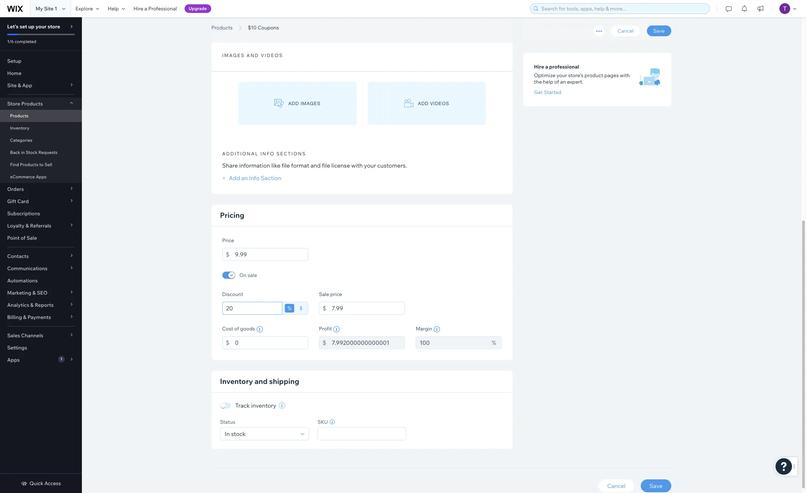Task type: vqa. For each thing, say whether or not it's contained in the screenshot.
rightmost Valid
no



Task type: describe. For each thing, give the bounding box(es) containing it.
inventory for inventory
[[10, 125, 29, 131]]

inventory
[[251, 402, 276, 410]]

analytics
[[7, 302, 29, 309]]

orders button
[[0, 183, 82, 195]]

communications button
[[0, 263, 82, 275]]

analytics & reports
[[7, 302, 54, 309]]

hire for hire a professional
[[134, 5, 143, 12]]

add videos
[[418, 101, 449, 106]]

1 horizontal spatial site
[[44, 5, 53, 12]]

quick access
[[30, 481, 61, 487]]

add an info section
[[228, 175, 281, 182]]

like
[[271, 162, 280, 169]]

channels
[[21, 333, 43, 339]]

hire a professional
[[134, 5, 177, 12]]

categories
[[10, 138, 32, 143]]

add for add images
[[288, 101, 299, 106]]

get
[[534, 89, 543, 96]]

license
[[331, 162, 350, 169]]

stock
[[26, 150, 37, 155]]

the
[[534, 79, 542, 85]]

1 horizontal spatial your
[[364, 162, 376, 169]]

& for marketing
[[32, 290, 36, 296]]

with inside optimize your store's product pages with the help of an expert.
[[620, 72, 630, 79]]

optimize
[[534, 72, 555, 79]]

of for cost of goods
[[234, 326, 239, 332]]

settings
[[7, 345, 27, 351]]

2 file from the left
[[322, 162, 330, 169]]

section
[[261, 175, 281, 182]]

sales channels button
[[0, 330, 82, 342]]

sale inside $10 coupons form
[[319, 291, 329, 298]]

add
[[229, 175, 240, 182]]

goods
[[240, 326, 255, 332]]

$10 coupons up images and videos
[[211, 15, 293, 32]]

hire for hire a professional
[[534, 64, 544, 70]]

additional
[[222, 151, 259, 157]]

get started
[[534, 89, 562, 96]]

1 horizontal spatial $10
[[248, 24, 257, 31]]

subscriptions link
[[0, 208, 82, 220]]

products inside popup button
[[21, 101, 43, 107]]

quick access button
[[21, 481, 61, 487]]

on sale
[[239, 272, 257, 279]]

get started link
[[534, 89, 562, 96]]

1 vertical spatial cancel button
[[599, 480, 634, 493]]

& for analytics
[[30, 302, 34, 309]]

products up ecommerce apps
[[20, 162, 38, 167]]

professional
[[148, 5, 177, 12]]

help
[[543, 79, 553, 85]]

inventory for inventory and shipping
[[220, 377, 253, 386]]

0 horizontal spatial $10
[[211, 15, 234, 32]]

pricing
[[220, 211, 244, 220]]

hire a professional link
[[129, 0, 181, 17]]

ecommerce apps
[[10, 174, 47, 180]]

information
[[239, 162, 270, 169]]

and for videos
[[247, 52, 259, 58]]

find
[[10, 162, 19, 167]]

optimize your store's product pages with the help of an expert.
[[534, 72, 630, 85]]

expert.
[[567, 79, 583, 85]]

setup
[[7, 58, 21, 64]]

up
[[28, 23, 34, 30]]

format
[[291, 162, 309, 169]]

site inside dropdown button
[[7, 82, 17, 89]]

reports
[[35, 302, 54, 309]]

1/6
[[7, 39, 14, 44]]

loyalty
[[7, 223, 24, 229]]

add an info section link
[[222, 175, 281, 182]]

sidebar element
[[0, 17, 82, 494]]

marketing
[[7, 290, 31, 296]]

gallery image
[[274, 99, 284, 108]]

1 horizontal spatial apps
[[36, 174, 47, 180]]

videos
[[430, 101, 449, 106]]

store products button
[[0, 98, 82, 110]]

Start typing a brand name field
[[537, 19, 658, 31]]

home
[[7, 70, 21, 77]]

automations link
[[0, 275, 82, 287]]

requests
[[38, 150, 58, 155]]

ecommerce apps link
[[0, 171, 82, 183]]

access
[[44, 481, 61, 487]]

cancel for the top cancel button
[[618, 28, 634, 34]]

explore
[[75, 5, 93, 12]]

communications
[[7, 265, 47, 272]]

let's
[[7, 23, 19, 30]]

track
[[235, 402, 250, 410]]

& for loyalty
[[26, 223, 29, 229]]

0 horizontal spatial an
[[241, 175, 248, 182]]

help
[[108, 5, 119, 12]]

upgrade
[[189, 6, 207, 11]]

margin
[[416, 326, 432, 332]]

a for professional
[[545, 64, 548, 70]]

completed
[[15, 39, 36, 44]]

$10 coupons form
[[82, 0, 806, 494]]

store
[[48, 23, 60, 30]]

sell
[[45, 162, 52, 167]]

subscriptions
[[7, 211, 40, 217]]

images
[[222, 52, 245, 58]]

loyalty & referrals
[[7, 223, 51, 229]]

Search for tools, apps, help & more... field
[[539, 4, 707, 14]]

ecommerce
[[10, 174, 35, 180]]

seo
[[37, 290, 47, 296]]

& for site
[[18, 82, 21, 89]]

started
[[544, 89, 562, 96]]

pages
[[604, 72, 619, 79]]

$10 coupons up videos
[[248, 24, 279, 31]]

of inside optimize your store's product pages with the help of an expert.
[[554, 79, 559, 85]]

gift card
[[7, 198, 29, 205]]

sku
[[318, 419, 328, 426]]

add images
[[288, 101, 321, 106]]

app
[[22, 82, 32, 89]]

0 vertical spatial save button
[[647, 26, 671, 36]]



Task type: locate. For each thing, give the bounding box(es) containing it.
an
[[560, 79, 566, 85], [241, 175, 248, 182]]

add right 'gallery' image
[[288, 101, 299, 106]]

0 vertical spatial site
[[44, 5, 53, 12]]

1 add from the left
[[288, 101, 299, 106]]

product
[[585, 72, 603, 79]]

store products
[[7, 101, 43, 107]]

products link down store products
[[0, 110, 82, 122]]

2 vertical spatial of
[[234, 326, 239, 332]]

payments
[[28, 314, 51, 321]]

products down store
[[10, 113, 29, 119]]

0 vertical spatial an
[[560, 79, 566, 85]]

help button
[[103, 0, 129, 17]]

home link
[[0, 67, 82, 79]]

customers.
[[377, 162, 407, 169]]

sale inside 'point of sale' link
[[27, 235, 37, 241]]

1 horizontal spatial hire
[[534, 64, 544, 70]]

in
[[21, 150, 25, 155]]

billing & payments
[[7, 314, 51, 321]]

hire a professional
[[534, 64, 579, 70]]

1
[[55, 5, 57, 12], [60, 357, 62, 362]]

sale down loyalty & referrals
[[27, 235, 37, 241]]

card
[[17, 198, 29, 205]]

0 horizontal spatial your
[[36, 23, 46, 30]]

info tooltip image right profit
[[333, 327, 340, 333]]

$10 coupons
[[211, 15, 293, 32], [248, 24, 279, 31]]

1 horizontal spatial info tooltip image
[[434, 327, 440, 333]]

price
[[330, 291, 342, 298]]

None field
[[223, 428, 298, 440], [320, 428, 404, 440], [223, 428, 298, 440], [320, 428, 404, 440]]

site & app button
[[0, 79, 82, 92]]

1 horizontal spatial file
[[322, 162, 330, 169]]

1 horizontal spatial products link
[[208, 24, 236, 31]]

& for billing
[[23, 314, 26, 321]]

hire inside "link"
[[134, 5, 143, 12]]

None text field
[[235, 248, 308, 261], [332, 337, 405, 350], [235, 248, 308, 261], [332, 337, 405, 350]]

0 horizontal spatial with
[[351, 162, 363, 169]]

price
[[222, 237, 234, 244]]

billing & payments button
[[0, 311, 82, 324]]

1 vertical spatial your
[[557, 72, 567, 79]]

1 info tooltip image from the left
[[333, 327, 340, 333]]

1 inside sidebar element
[[60, 357, 62, 362]]

1 horizontal spatial a
[[545, 64, 548, 70]]

0 vertical spatial cancel
[[618, 28, 634, 34]]

products inside $10 coupons form
[[211, 24, 233, 31]]

profit
[[319, 326, 332, 332]]

1 vertical spatial inventory
[[220, 377, 253, 386]]

of inside sidebar element
[[21, 235, 25, 241]]

1 vertical spatial sale
[[319, 291, 329, 298]]

an inside optimize your store's product pages with the help of an expert.
[[560, 79, 566, 85]]

with
[[620, 72, 630, 79], [351, 162, 363, 169]]

$10 up images
[[211, 15, 234, 32]]

of right point
[[21, 235, 25, 241]]

and right format on the top
[[311, 162, 321, 169]]

2 horizontal spatial your
[[557, 72, 567, 79]]

2 info tooltip image from the left
[[434, 327, 440, 333]]

hire inside $10 coupons form
[[534, 64, 544, 70]]

1 horizontal spatial add
[[418, 101, 429, 106]]

videos icon image
[[404, 99, 414, 108]]

videos
[[261, 52, 283, 58]]

setup link
[[0, 55, 82, 67]]

0 horizontal spatial %
[[288, 305, 292, 312]]

0 vertical spatial save
[[653, 28, 665, 34]]

and left shipping
[[255, 377, 268, 386]]

additional info sections
[[222, 151, 306, 157]]

info tooltip image for profit
[[333, 327, 340, 333]]

0 horizontal spatial inventory
[[10, 125, 29, 131]]

0 horizontal spatial hire
[[134, 5, 143, 12]]

save button
[[647, 26, 671, 36], [641, 480, 671, 493]]

your right up
[[36, 23, 46, 30]]

info tooltip image right "margin"
[[434, 327, 440, 333]]

a
[[144, 5, 147, 12], [545, 64, 548, 70]]

save
[[653, 28, 665, 34], [650, 483, 663, 490]]

sale left price on the bottom left
[[319, 291, 329, 298]]

gift card button
[[0, 195, 82, 208]]

and for shipping
[[255, 377, 268, 386]]

a inside $10 coupons form
[[545, 64, 548, 70]]

a for professional
[[144, 5, 147, 12]]

inventory up categories
[[10, 125, 29, 131]]

1 vertical spatial with
[[351, 162, 363, 169]]

info tooltip image for margin
[[434, 327, 440, 333]]

1 vertical spatial save button
[[641, 480, 671, 493]]

1 vertical spatial %
[[492, 339, 496, 347]]

share
[[222, 162, 238, 169]]

with right "pages"
[[620, 72, 630, 79]]

your inside sidebar element
[[36, 23, 46, 30]]

0 vertical spatial your
[[36, 23, 46, 30]]

1 horizontal spatial with
[[620, 72, 630, 79]]

0 vertical spatial inventory
[[10, 125, 29, 131]]

hire right help button
[[134, 5, 143, 12]]

inventory and shipping
[[220, 377, 299, 386]]

back in stock requests
[[10, 150, 58, 155]]

contacts button
[[0, 250, 82, 263]]

1 horizontal spatial sale
[[319, 291, 329, 298]]

a up optimize
[[545, 64, 548, 70]]

1 vertical spatial save
[[650, 483, 663, 490]]

orders
[[7, 186, 24, 193]]

0 vertical spatial apps
[[36, 174, 47, 180]]

1 down settings link
[[60, 357, 62, 362]]

and
[[247, 52, 259, 58], [311, 162, 321, 169], [255, 377, 268, 386]]

2 horizontal spatial of
[[554, 79, 559, 85]]

0 vertical spatial hire
[[134, 5, 143, 12]]

0 vertical spatial products link
[[208, 24, 236, 31]]

of right help
[[554, 79, 559, 85]]

hire up optimize
[[534, 64, 544, 70]]

and left videos
[[247, 52, 259, 58]]

products right store
[[21, 101, 43, 107]]

analytics & reports button
[[0, 299, 82, 311]]

site & app
[[7, 82, 32, 89]]

info tooltip image
[[256, 327, 263, 333]]

1 horizontal spatial an
[[560, 79, 566, 85]]

let's set up your store
[[7, 23, 60, 30]]

1 file from the left
[[282, 162, 290, 169]]

with right license
[[351, 162, 363, 169]]

0 horizontal spatial sale
[[27, 235, 37, 241]]

1 vertical spatial hire
[[534, 64, 544, 70]]

apps
[[36, 174, 47, 180], [7, 357, 20, 364]]

cancel button
[[611, 26, 640, 36], [599, 480, 634, 493]]

1 horizontal spatial of
[[234, 326, 239, 332]]

0 horizontal spatial a
[[144, 5, 147, 12]]

share information like file format and file license with your customers.
[[222, 162, 407, 169]]

0 horizontal spatial products link
[[0, 110, 82, 122]]

your left customers.
[[364, 162, 376, 169]]

0 horizontal spatial of
[[21, 235, 25, 241]]

upgrade button
[[184, 4, 211, 13]]

& right loyalty
[[26, 223, 29, 229]]

cost of goods
[[222, 326, 255, 332]]

0 vertical spatial 1
[[55, 5, 57, 12]]

site right my
[[44, 5, 53, 12]]

products link up images
[[208, 24, 236, 31]]

info
[[249, 175, 259, 182]]

store's
[[568, 72, 583, 79]]

of right cost
[[234, 326, 239, 332]]

apps down settings
[[7, 357, 20, 364]]

inventory inside $10 coupons form
[[220, 377, 253, 386]]

1 vertical spatial 1
[[60, 357, 62, 362]]

set
[[20, 23, 27, 30]]

site down home at the left top of the page
[[7, 82, 17, 89]]

an left expert.
[[560, 79, 566, 85]]

your down professional
[[557, 72, 567, 79]]

your inside optimize your store's product pages with the help of an expert.
[[557, 72, 567, 79]]

add for add videos
[[418, 101, 429, 106]]

0 vertical spatial %
[[288, 305, 292, 312]]

& right billing
[[23, 314, 26, 321]]

referrals
[[30, 223, 51, 229]]

1/6 completed
[[7, 39, 36, 44]]

1 right my
[[55, 5, 57, 12]]

1 vertical spatial of
[[21, 235, 25, 241]]

info tooltip image
[[333, 327, 340, 333], [434, 327, 440, 333]]

cancel for bottom cancel button
[[607, 483, 626, 490]]

1 vertical spatial site
[[7, 82, 17, 89]]

1 horizontal spatial 1
[[60, 357, 62, 362]]

info
[[260, 151, 275, 157]]

inventory inside sidebar element
[[10, 125, 29, 131]]

file left license
[[322, 162, 330, 169]]

find products to sell
[[10, 162, 52, 167]]

inventory up track
[[220, 377, 253, 386]]

0 vertical spatial and
[[247, 52, 259, 58]]

0 vertical spatial sale
[[27, 235, 37, 241]]

products up images
[[211, 24, 233, 31]]

file right like
[[282, 162, 290, 169]]

1 vertical spatial apps
[[7, 357, 20, 364]]

0 vertical spatial with
[[620, 72, 630, 79]]

gift
[[7, 198, 16, 205]]

to
[[39, 162, 44, 167]]

shipping
[[269, 377, 299, 386]]

my
[[36, 5, 43, 12]]

2 add from the left
[[418, 101, 429, 106]]

0 vertical spatial of
[[554, 79, 559, 85]]

add
[[288, 101, 299, 106], [418, 101, 429, 106]]

1 horizontal spatial %
[[492, 339, 496, 347]]

sales channels
[[7, 333, 43, 339]]

apps down find products to sell link
[[36, 174, 47, 180]]

0 horizontal spatial file
[[282, 162, 290, 169]]

0 horizontal spatial add
[[288, 101, 299, 106]]

1 vertical spatial a
[[545, 64, 548, 70]]

products
[[211, 24, 233, 31], [21, 101, 43, 107], [10, 113, 29, 119], [20, 162, 38, 167]]

1 vertical spatial and
[[311, 162, 321, 169]]

my site 1
[[36, 5, 57, 12]]

$10 up images and videos
[[248, 24, 257, 31]]

0 horizontal spatial 1
[[55, 5, 57, 12]]

add right videos icon
[[418, 101, 429, 106]]

back in stock requests link
[[0, 147, 82, 159]]

None text field
[[222, 302, 282, 315], [235, 337, 308, 350], [416, 337, 488, 350], [222, 302, 282, 315], [235, 337, 308, 350], [416, 337, 488, 350]]

cost
[[222, 326, 233, 332]]

1 vertical spatial an
[[241, 175, 248, 182]]

2 vertical spatial and
[[255, 377, 268, 386]]

automations
[[7, 278, 38, 284]]

0 horizontal spatial site
[[7, 82, 17, 89]]

loyalty & referrals button
[[0, 220, 82, 232]]

sale
[[27, 235, 37, 241], [319, 291, 329, 298]]

& left the app
[[18, 82, 21, 89]]

0 vertical spatial a
[[144, 5, 147, 12]]

& left reports
[[30, 302, 34, 309]]

of for point of sale
[[21, 235, 25, 241]]

& left seo
[[32, 290, 36, 296]]

an left "info"
[[241, 175, 248, 182]]

0 horizontal spatial apps
[[7, 357, 20, 364]]

1 vertical spatial cancel
[[607, 483, 626, 490]]

a inside "link"
[[144, 5, 147, 12]]

on
[[239, 272, 247, 279]]

images
[[301, 101, 321, 106]]

inventory link
[[0, 122, 82, 134]]

categories link
[[0, 134, 82, 147]]

professional
[[549, 64, 579, 70]]

1 horizontal spatial inventory
[[220, 377, 253, 386]]

products link
[[208, 24, 236, 31], [0, 110, 82, 122]]

sale
[[248, 272, 257, 279]]

0 horizontal spatial info tooltip image
[[333, 327, 340, 333]]

marketing & seo
[[7, 290, 47, 296]]

2 vertical spatial your
[[364, 162, 376, 169]]

1 vertical spatial products link
[[0, 110, 82, 122]]

0 vertical spatial cancel button
[[611, 26, 640, 36]]

$ text field
[[332, 302, 405, 315]]

a left professional
[[144, 5, 147, 12]]

point of sale link
[[0, 232, 82, 244]]

sales
[[7, 333, 20, 339]]



